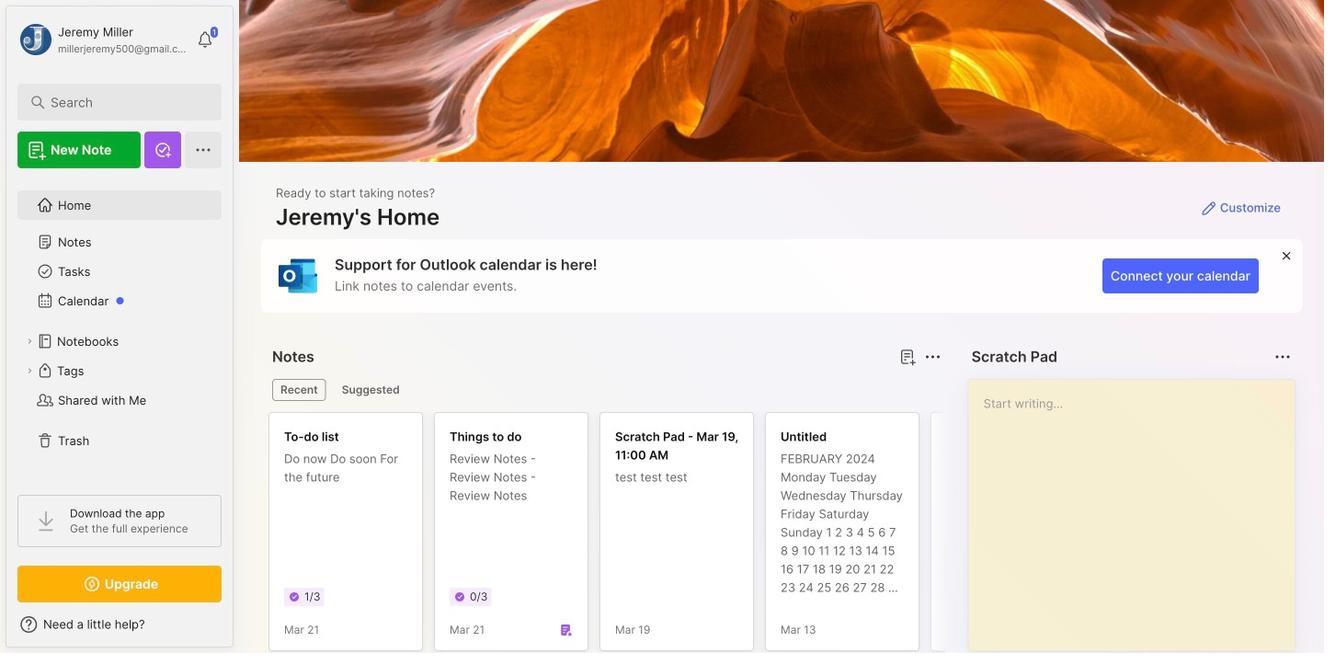 Task type: locate. For each thing, give the bounding box(es) containing it.
WHAT'S NEW field
[[6, 610, 233, 639]]

expand tags image
[[24, 365, 35, 376]]

tree inside main element
[[6, 179, 233, 478]]

tab
[[272, 379, 326, 401], [334, 379, 408, 401]]

tree
[[6, 179, 233, 478]]

click to collapse image
[[232, 619, 246, 641]]

tab list
[[272, 379, 939, 401]]

expand notebooks image
[[24, 336, 35, 347]]

1 horizontal spatial tab
[[334, 379, 408, 401]]

0 horizontal spatial tab
[[272, 379, 326, 401]]

Search text field
[[51, 94, 197, 111]]

None search field
[[51, 91, 197, 113]]

row group
[[269, 412, 1325, 653]]

main element
[[0, 0, 239, 653]]



Task type: describe. For each thing, give the bounding box(es) containing it.
Start writing… text field
[[984, 380, 1294, 636]]

none search field inside main element
[[51, 91, 197, 113]]

1 tab from the left
[[272, 379, 326, 401]]

2 tab from the left
[[334, 379, 408, 401]]

Account field
[[17, 21, 188, 58]]



Task type: vqa. For each thing, say whether or not it's contained in the screenshot.
SEARCH BOX in the Main element
yes



